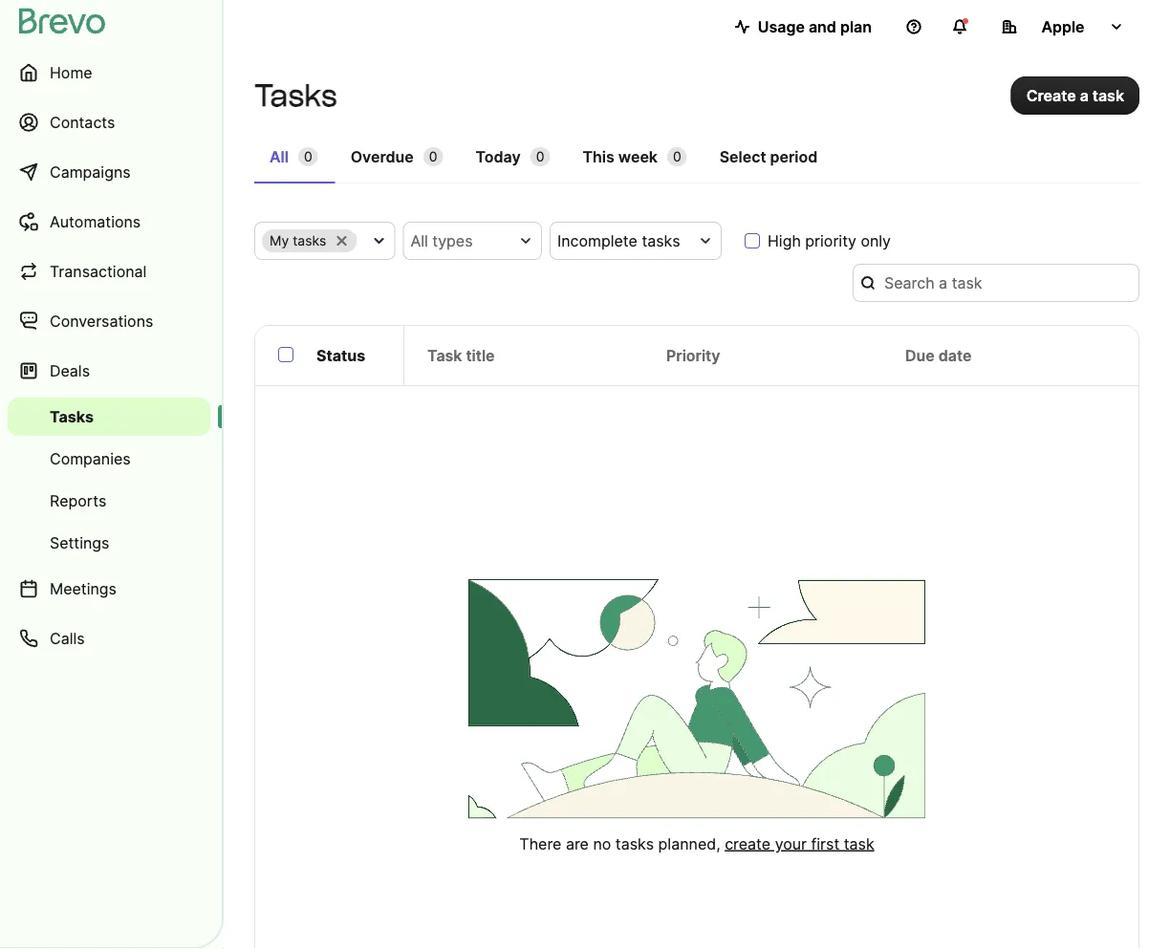 Task type: vqa. For each thing, say whether or not it's contained in the screenshot.
middle MANAGEMENT
no



Task type: locate. For each thing, give the bounding box(es) containing it.
task right "a"
[[1092, 86, 1124, 105]]

task
[[427, 346, 462, 365]]

tasks right my
[[293, 233, 326, 249]]

usage and plan
[[758, 17, 872, 36]]

no
[[593, 834, 611, 853]]

conversations link
[[8, 298, 210, 344]]

settings link
[[8, 524, 210, 562]]

task right first
[[844, 834, 874, 853]]

all up my
[[270, 147, 289, 166]]

all types
[[411, 231, 473, 250]]

tasks for incomplete tasks
[[642, 231, 680, 250]]

1 vertical spatial task
[[844, 834, 874, 853]]

all left types
[[411, 231, 428, 250]]

0 vertical spatial tasks
[[254, 77, 337, 114]]

tasks right incomplete
[[642, 231, 680, 250]]

reports link
[[8, 482, 210, 520]]

planned,
[[658, 834, 720, 853]]

reports
[[50, 491, 106, 510]]

status
[[316, 346, 365, 365]]

all types button
[[403, 222, 542, 260]]

1 horizontal spatial tasks
[[254, 77, 337, 114]]

meetings
[[50, 579, 117, 598]]

all
[[270, 147, 289, 166], [411, 231, 428, 250]]

0 horizontal spatial all
[[270, 147, 289, 166]]

tasks
[[642, 231, 680, 250], [293, 233, 326, 249], [615, 834, 654, 853]]

1 horizontal spatial all
[[411, 231, 428, 250]]

incomplete tasks button
[[550, 222, 722, 260]]

tasks inside my tasks popup button
[[293, 233, 326, 249]]

4 0 from the left
[[673, 149, 681, 165]]

tab list containing all
[[254, 138, 1139, 184]]

tasks
[[254, 77, 337, 114], [50, 407, 94, 426]]

all inside all types popup button
[[411, 231, 428, 250]]

tasks link
[[8, 398, 210, 436]]

plan
[[840, 17, 872, 36]]

tasks inside tasks link
[[50, 407, 94, 426]]

apple
[[1041, 17, 1085, 36]]

contacts
[[50, 113, 115, 131]]

all for all types
[[411, 231, 428, 250]]

1 horizontal spatial task
[[1092, 86, 1124, 105]]

there
[[519, 834, 562, 853]]

meetings link
[[8, 566, 210, 612]]

2 0 from the left
[[429, 149, 437, 165]]

apple button
[[987, 8, 1139, 46]]

select
[[720, 147, 766, 166]]

tasks inside incomplete tasks popup button
[[642, 231, 680, 250]]

tab list
[[254, 138, 1139, 184]]

task
[[1092, 86, 1124, 105], [844, 834, 874, 853]]

home link
[[8, 50, 210, 96]]

there are no tasks planned, create your first task
[[519, 834, 874, 853]]

0 left overdue
[[304, 149, 312, 165]]

task inside button
[[1092, 86, 1124, 105]]

1 vertical spatial all
[[411, 231, 428, 250]]

0 right today
[[536, 149, 544, 165]]

create
[[725, 834, 771, 853]]

1 vertical spatial tasks
[[50, 407, 94, 426]]

3 0 from the left
[[536, 149, 544, 165]]

high priority only
[[768, 231, 891, 250]]

1 0 from the left
[[304, 149, 312, 165]]

0 vertical spatial task
[[1092, 86, 1124, 105]]

0 horizontal spatial tasks
[[50, 407, 94, 426]]

companies link
[[8, 440, 210, 478]]

create your first task link
[[725, 834, 874, 853]]

all inside tab list
[[270, 147, 289, 166]]

0 right overdue
[[429, 149, 437, 165]]

overdue
[[351, 147, 414, 166]]

Search a task search field
[[853, 264, 1139, 302]]

0 horizontal spatial task
[[844, 834, 874, 853]]

task title
[[427, 346, 495, 365]]

0
[[304, 149, 312, 165], [429, 149, 437, 165], [536, 149, 544, 165], [673, 149, 681, 165]]

today
[[476, 147, 521, 166]]

this
[[583, 147, 614, 166]]

0 right week
[[673, 149, 681, 165]]

my tasks button
[[254, 222, 395, 260]]

0 vertical spatial all
[[270, 147, 289, 166]]

contacts link
[[8, 99, 210, 145]]

incomplete
[[557, 231, 638, 250]]

transactional
[[50, 262, 147, 281]]



Task type: describe. For each thing, give the bounding box(es) containing it.
only
[[861, 231, 891, 250]]

priority
[[805, 231, 856, 250]]

conversations
[[50, 312, 153, 330]]

week
[[618, 147, 658, 166]]

calls link
[[8, 616, 210, 662]]

create
[[1026, 86, 1076, 105]]

priority
[[666, 346, 720, 365]]

period
[[770, 147, 818, 166]]

0 for all
[[304, 149, 312, 165]]

automations
[[50, 212, 141, 231]]

create a task
[[1026, 86, 1124, 105]]

0 for this week
[[673, 149, 681, 165]]

my tasks
[[270, 233, 326, 249]]

a
[[1080, 86, 1089, 105]]

and
[[809, 17, 836, 36]]

campaigns
[[50, 163, 131, 181]]

0 for overdue
[[429, 149, 437, 165]]

date
[[939, 346, 972, 365]]

deals
[[50, 361, 90, 380]]

title
[[466, 346, 495, 365]]

my
[[270, 233, 289, 249]]

select period link
[[704, 138, 833, 182]]

first
[[811, 834, 840, 853]]

types
[[432, 231, 473, 250]]

usage and plan button
[[720, 8, 887, 46]]

calls
[[50, 629, 85, 648]]

tasks for my tasks
[[293, 233, 326, 249]]

tasks right no
[[615, 834, 654, 853]]

home
[[50, 63, 92, 82]]

usage
[[758, 17, 805, 36]]

due
[[905, 346, 935, 365]]

due date
[[905, 346, 972, 365]]

high
[[768, 231, 801, 250]]

create a task button
[[1011, 76, 1139, 115]]

companies
[[50, 449, 131, 468]]

deals link
[[8, 348, 210, 394]]

your
[[775, 834, 807, 853]]

0 for today
[[536, 149, 544, 165]]

select period
[[720, 147, 818, 166]]

campaigns link
[[8, 149, 210, 195]]

settings
[[50, 533, 109, 552]]

this week
[[583, 147, 658, 166]]

are
[[566, 834, 589, 853]]

incomplete tasks
[[557, 231, 680, 250]]

transactional link
[[8, 249, 210, 294]]

all for all
[[270, 147, 289, 166]]

automations link
[[8, 199, 210, 245]]



